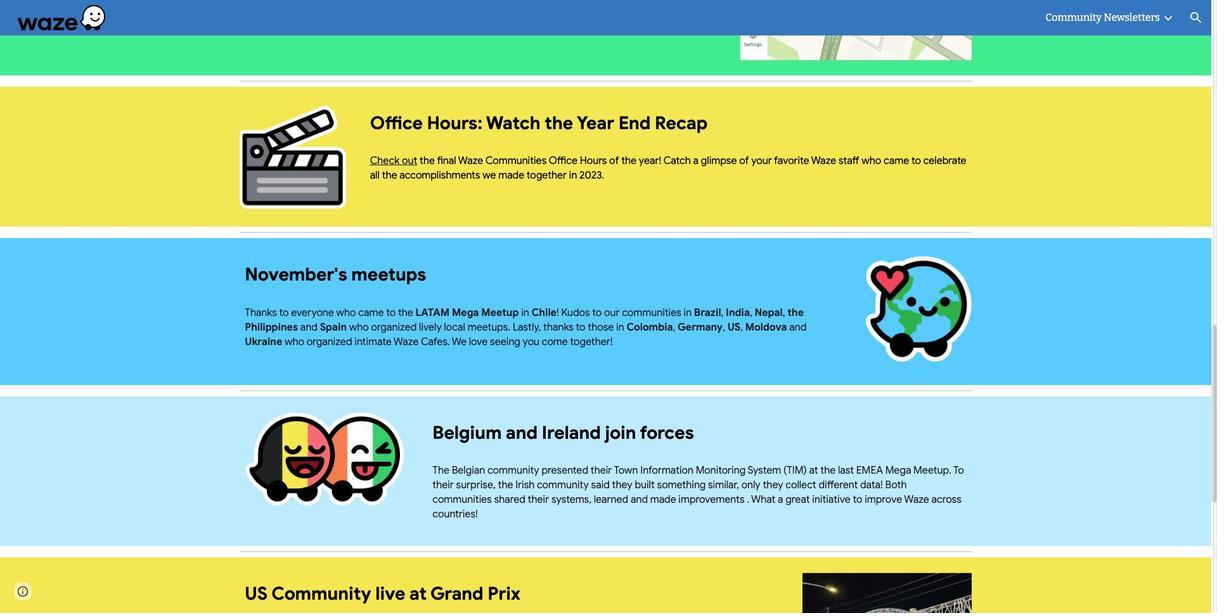 Task type: vqa. For each thing, say whether or not it's contained in the screenshot.
July 2023 Newsletter at the top left of the page
no



Task type: locate. For each thing, give the bounding box(es) containing it.
1 vertical spatial community
[[537, 479, 589, 492]]

community down 'presented'
[[537, 479, 589, 492]]

0 horizontal spatial a
[[693, 155, 699, 167]]

2 vertical spatial their
[[528, 494, 549, 507]]

waze down both
[[904, 494, 929, 507]]

1 vertical spatial communities
[[433, 494, 492, 507]]

1 vertical spatial mega
[[886, 465, 911, 477]]

hours:
[[427, 112, 483, 134]]

grand
[[431, 583, 484, 606]]

similar,
[[708, 479, 739, 492]]

you
[[523, 336, 540, 349]]

, left nepal
[[750, 307, 752, 319]]

across
[[932, 494, 962, 507]]

1 vertical spatial at
[[410, 583, 427, 606]]

,
[[721, 307, 724, 319], [750, 307, 752, 319], [783, 307, 785, 319], [673, 321, 675, 334], [723, 321, 725, 334], [741, 321, 743, 334]]

1 horizontal spatial at
[[809, 465, 818, 477]]

and left the ireland on the bottom
[[506, 422, 538, 444]]

communities up colombia
[[622, 307, 681, 319]]

1 horizontal spatial organized
[[371, 321, 417, 334]]

at right (tim)
[[809, 465, 818, 477]]

0 horizontal spatial communities
[[433, 494, 492, 507]]

newsletters
[[1104, 11, 1160, 23]]

at
[[809, 465, 818, 477], [410, 583, 427, 606]]

1 vertical spatial organized
[[307, 336, 352, 349]]

thanks
[[245, 307, 277, 319]]

of left the your
[[739, 155, 749, 167]]

1 horizontal spatial mega
[[886, 465, 911, 477]]

0 vertical spatial community
[[1046, 11, 1102, 23]]

0 horizontal spatial came
[[358, 307, 384, 319]]

1 vertical spatial made
[[650, 494, 676, 507]]

the final waze communities office hours of the year! catch a glimpse of your favorite waze staff who came to celebrate all the accomplishments we made together in 2023.
[[370, 155, 967, 182]]

intimate
[[355, 336, 392, 349]]

0 horizontal spatial of
[[609, 155, 619, 167]]

2 horizontal spatial their
[[591, 465, 612, 477]]

0 vertical spatial at
[[809, 465, 818, 477]]

0 horizontal spatial their
[[433, 479, 454, 492]]

1 vertical spatial office
[[549, 155, 578, 167]]

belgium and ireland join forces
[[433, 422, 694, 444]]

lastly,
[[513, 321, 541, 334]]

a inside "the final waze communities office hours of the year! catch a glimpse of your favorite waze staff who came to celebrate all the accomplishments we made together in 2023."
[[693, 155, 699, 167]]

office up check out link on the top
[[370, 112, 423, 134]]

made inside "the final waze communities office hours of the year! catch a glimpse of your favorite waze staff who came to celebrate all the accomplishments we made together in 2023."
[[499, 169, 524, 182]]

0 vertical spatial a
[[693, 155, 699, 167]]

office up together
[[549, 155, 578, 167]]

0 vertical spatial made
[[499, 169, 524, 182]]

the left year!
[[621, 155, 637, 167]]

came right the staff
[[884, 155, 909, 167]]

their down irish
[[528, 494, 549, 507]]

to down data!
[[853, 494, 863, 507]]

community up irish
[[488, 465, 539, 477]]

office
[[370, 112, 423, 134], [549, 155, 578, 167]]

to inside 'and spain who organized lively local meetups. lastly, thanks to those in colombia , germany , us , moldova and ukraine who organized intimate waze cafes. we love seeing you come together!'
[[576, 321, 586, 334]]

organized up intimate at bottom
[[371, 321, 417, 334]]

, down the india
[[741, 321, 743, 334]]

our
[[604, 307, 620, 319]]

0 horizontal spatial us
[[245, 583, 268, 606]]

the
[[545, 112, 573, 134], [420, 155, 435, 167], [621, 155, 637, 167], [382, 169, 397, 182], [398, 307, 413, 319], [788, 307, 804, 319], [821, 465, 836, 477], [498, 479, 513, 492]]

1 horizontal spatial of
[[739, 155, 749, 167]]

1 vertical spatial community
[[272, 583, 371, 606]]

local
[[444, 321, 465, 334]]

irish
[[516, 479, 535, 492]]

collect
[[786, 479, 816, 492]]

1 horizontal spatial us
[[728, 321, 741, 334]]

end
[[619, 112, 651, 134]]

came
[[884, 155, 909, 167], [358, 307, 384, 319]]

to
[[912, 155, 921, 167], [279, 307, 289, 319], [386, 307, 396, 319], [592, 307, 602, 319], [576, 321, 586, 334], [853, 494, 863, 507]]

at right live
[[410, 583, 427, 606]]

organized
[[371, 321, 417, 334], [307, 336, 352, 349]]

1 vertical spatial a
[[778, 494, 783, 507]]

communities up countries!
[[433, 494, 492, 507]]

us
[[728, 321, 741, 334], [245, 583, 268, 606]]

everyone
[[291, 307, 334, 319]]

learned
[[594, 494, 629, 507]]

0 vertical spatial organized
[[371, 321, 417, 334]]

1 horizontal spatial made
[[650, 494, 676, 507]]

(tim)
[[784, 465, 807, 477]]

and down built
[[631, 494, 648, 507]]

philippines
[[245, 321, 298, 334]]

year!
[[639, 155, 662, 167]]

a right what
[[778, 494, 783, 507]]

those
[[588, 321, 614, 334]]

1 horizontal spatial came
[[884, 155, 909, 167]]

1 horizontal spatial office
[[549, 155, 578, 167]]

made
[[499, 169, 524, 182], [650, 494, 676, 507]]

join
[[605, 422, 636, 444]]

presented
[[542, 465, 588, 477]]

made down something
[[650, 494, 676, 507]]

they down system
[[763, 479, 783, 492]]

1 horizontal spatial a
[[778, 494, 783, 507]]

in left 2023.
[[569, 169, 577, 182]]

0 horizontal spatial community
[[272, 583, 371, 606]]

to down kudos
[[576, 321, 586, 334]]

0 horizontal spatial at
[[410, 583, 427, 606]]

their up said
[[591, 465, 612, 477]]

mega up both
[[886, 465, 911, 477]]

initiative
[[812, 494, 851, 507]]

mega inside the belgian community presented their town information monitoring system (tim) at the last emea mega meetup. to their surprise, the irish community said they built something similar, only they collect different data! both communities shared their systems, learned and made improvements . what a great initiative to improve waze across countries!
[[886, 465, 911, 477]]

in down our
[[616, 321, 624, 334]]

moldova
[[745, 321, 787, 334]]

mega
[[452, 307, 479, 319], [886, 465, 911, 477]]

november's meetups
[[245, 264, 426, 286]]

made down the "communities"
[[499, 169, 524, 182]]

in up lastly,
[[521, 307, 529, 319]]

came inside "the final waze communities office hours of the year! catch a glimpse of your favorite waze staff who came to celebrate all the accomplishments we made together in 2023."
[[884, 155, 909, 167]]

0 vertical spatial office
[[370, 112, 423, 134]]

0 vertical spatial came
[[884, 155, 909, 167]]

their
[[591, 465, 612, 477], [433, 479, 454, 492], [528, 494, 549, 507]]

waze up we
[[458, 155, 483, 167]]

, up "moldova"
[[783, 307, 785, 319]]

they
[[612, 479, 633, 492], [763, 479, 783, 492]]

the left the latam
[[398, 307, 413, 319]]

site home image
[[10, 0, 108, 36]]

us inside 'and spain who organized lively local meetups. lastly, thanks to those in colombia , germany , us , moldova and ukraine who organized intimate waze cafes. we love seeing you come together!'
[[728, 321, 741, 334]]

1 horizontal spatial communities
[[622, 307, 681, 319]]

celebrate
[[924, 155, 967, 167]]

meetups.
[[468, 321, 511, 334]]

office hours: watch the year end recap
[[370, 112, 708, 134]]

together!
[[570, 336, 613, 349]]

the right out
[[420, 155, 435, 167]]

waze inside the belgian community presented their town information monitoring system (tim) at the last emea mega meetup. to their surprise, the irish community said they built something similar, only they collect different data! both communities shared their systems, learned and made improvements . what a great initiative to improve waze across countries!
[[904, 494, 929, 507]]

community
[[488, 465, 539, 477], [537, 479, 589, 492]]

belgian
[[452, 465, 485, 477]]

community newsletters link
[[1046, 9, 1160, 27]]

0 vertical spatial mega
[[452, 307, 479, 319]]

and
[[300, 321, 318, 334], [790, 321, 807, 334], [506, 422, 538, 444], [631, 494, 648, 507]]

0 vertical spatial their
[[591, 465, 612, 477]]

love
[[469, 336, 488, 349]]

a right the catch
[[693, 155, 699, 167]]

kudos
[[561, 307, 590, 319]]

waze left cafes.
[[394, 336, 419, 349]]

0 vertical spatial us
[[728, 321, 741, 334]]

meetup
[[481, 307, 519, 319]]

, left "moldova"
[[723, 321, 725, 334]]

chile
[[532, 307, 557, 319]]

the right nepal
[[788, 307, 804, 319]]

cafes.
[[421, 336, 450, 349]]

0 horizontal spatial made
[[499, 169, 524, 182]]

recap
[[655, 112, 708, 134]]

of right hours
[[609, 155, 619, 167]]

and right "moldova"
[[790, 321, 807, 334]]

thanks to everyone who came to the latam mega meetup in chile ! kudos to our communities in brazil , india , nepal ,
[[245, 307, 788, 319]]

improve
[[865, 494, 902, 507]]

1 horizontal spatial they
[[763, 479, 783, 492]]

organized down spain
[[307, 336, 352, 349]]

1 vertical spatial us
[[245, 583, 268, 606]]

0 vertical spatial communities
[[622, 307, 681, 319]]

germany
[[678, 321, 723, 334]]

thanks
[[543, 321, 574, 334]]

out
[[402, 155, 417, 167]]

communities inside the belgian community presented their town information monitoring system (tim) at the last emea mega meetup. to their surprise, the irish community said they built something similar, only they collect different data! both communities shared their systems, learned and made improvements . what a great initiative to improve waze across countries!
[[433, 494, 492, 507]]

together
[[527, 169, 567, 182]]

who right the staff
[[862, 155, 882, 167]]

to left 'celebrate'
[[912, 155, 921, 167]]

0 horizontal spatial organized
[[307, 336, 352, 349]]

town
[[614, 465, 638, 477]]

came up intimate at bottom
[[358, 307, 384, 319]]

their down the
[[433, 479, 454, 492]]

0 horizontal spatial they
[[612, 479, 633, 492]]

spain
[[320, 321, 347, 334]]

office inside "the final waze communities office hours of the year! catch a glimpse of your favorite waze staff who came to celebrate all the accomplishments we made together in 2023."
[[549, 155, 578, 167]]

the
[[433, 465, 450, 477]]

1 vertical spatial their
[[433, 479, 454, 492]]

mega up local
[[452, 307, 479, 319]]

they down town
[[612, 479, 633, 492]]



Task type: describe. For each thing, give the bounding box(es) containing it.
1 they from the left
[[612, 479, 633, 492]]

improvements
[[679, 494, 745, 507]]

the inside the philippines
[[788, 307, 804, 319]]

1 horizontal spatial community
[[1046, 11, 1102, 23]]

2 they from the left
[[763, 479, 783, 492]]

catch
[[664, 155, 691, 167]]

information
[[641, 465, 694, 477]]

come
[[542, 336, 568, 349]]

seeing
[[490, 336, 520, 349]]

to inside "the final waze communities office hours of the year! catch a glimpse of your favorite waze staff who came to celebrate all the accomplishments we made together in 2023."
[[912, 155, 921, 167]]

, left germany
[[673, 321, 675, 334]]

who up spain
[[336, 307, 356, 319]]

lively
[[419, 321, 442, 334]]

we
[[452, 336, 467, 349]]

2 of from the left
[[739, 155, 749, 167]]

countries!
[[433, 509, 478, 521]]

check out
[[370, 155, 417, 167]]

ukraine
[[245, 336, 282, 349]]

ireland
[[542, 422, 601, 444]]

in up germany
[[684, 307, 692, 319]]

monitoring
[[696, 465, 746, 477]]

in inside "the final waze communities office hours of the year! catch a glimpse of your favorite waze staff who came to celebrate all the accomplishments we made together in 2023."
[[569, 169, 577, 182]]

colombia
[[627, 321, 673, 334]]

both
[[885, 479, 907, 492]]

india
[[726, 307, 750, 319]]

live
[[376, 583, 405, 606]]

belgium
[[433, 422, 502, 444]]

data!
[[860, 479, 883, 492]]

and spain who organized lively local meetups. lastly, thanks to those in colombia , germany , us , moldova and ukraine who organized intimate waze cafes. we love seeing you come together!
[[245, 321, 807, 349]]

great
[[786, 494, 810, 507]]

and down everyone
[[300, 321, 318, 334]]

1 of from the left
[[609, 155, 619, 167]]

shared
[[494, 494, 526, 507]]

made inside the belgian community presented their town information monitoring system (tim) at the last emea mega meetup. to their surprise, the irish community said they built something similar, only they collect different data! both communities shared their systems, learned and made improvements . what a great initiative to improve waze across countries!
[[650, 494, 676, 507]]

2023.
[[580, 169, 604, 182]]

accomplishments
[[400, 169, 480, 182]]

prix
[[488, 583, 521, 606]]

0 vertical spatial community
[[488, 465, 539, 477]]

said
[[591, 479, 610, 492]]

your
[[752, 155, 772, 167]]

something
[[657, 479, 706, 492]]

!
[[557, 307, 559, 319]]

the up shared
[[498, 479, 513, 492]]

0 horizontal spatial mega
[[452, 307, 479, 319]]

the up different
[[821, 465, 836, 477]]

communities
[[486, 155, 547, 167]]

last
[[838, 465, 854, 477]]

final
[[437, 155, 456, 167]]

all
[[370, 169, 380, 182]]

waze inside 'and spain who organized lively local meetups. lastly, thanks to those in colombia , germany , us , moldova and ukraine who organized intimate waze cafes. we love seeing you come together!'
[[394, 336, 419, 349]]

0 horizontal spatial office
[[370, 112, 423, 134]]

to left our
[[592, 307, 602, 319]]

the belgian community presented their town information monitoring system (tim) at the last emea mega meetup. to their surprise, the irish community said they built something similar, only they collect different data! both communities shared their systems, learned and made improvements . what a great initiative to improve waze across countries!
[[433, 465, 964, 521]]

at inside the belgian community presented their town information monitoring system (tim) at the last emea mega meetup. to their surprise, the irish community said they built something similar, only they collect different data! both communities shared their systems, learned and made improvements . what a great initiative to improve waze across countries!
[[809, 465, 818, 477]]

system
[[748, 465, 781, 477]]

glimpse
[[701, 155, 737, 167]]

meetup.
[[914, 465, 952, 477]]

to inside the belgian community presented their town information monitoring system (tim) at the last emea mega meetup. to their surprise, the irish community said they built something similar, only they collect different data! both communities shared their systems, learned and made improvements . what a great initiative to improve waze across countries!
[[853, 494, 863, 507]]

nepal
[[755, 307, 783, 319]]

the right all
[[382, 169, 397, 182]]

november's
[[245, 264, 347, 286]]

emea
[[856, 465, 883, 477]]

who down philippines
[[285, 336, 304, 349]]

who inside "the final waze communities office hours of the year! catch a glimpse of your favorite waze staff who came to celebrate all the accomplishments we made together in 2023."
[[862, 155, 882, 167]]

favorite
[[774, 155, 809, 167]]

1 horizontal spatial their
[[528, 494, 549, 507]]

to up philippines
[[279, 307, 289, 319]]

we
[[483, 169, 496, 182]]

surprise,
[[456, 479, 496, 492]]

check
[[370, 155, 400, 167]]

a inside the belgian community presented their town information monitoring system (tim) at the last emea mega meetup. to their surprise, the irish community said they built something similar, only they collect different data! both communities shared their systems, learned and made improvements . what a great initiative to improve waze across countries!
[[778, 494, 783, 507]]

the left 'year'
[[545, 112, 573, 134]]

.
[[747, 494, 749, 507]]

different
[[819, 479, 858, 492]]

to up intimate at bottom
[[386, 307, 396, 319]]

waze left the staff
[[811, 155, 837, 167]]

brazil
[[694, 307, 721, 319]]

community newsletters
[[1046, 11, 1160, 23]]

and inside the belgian community presented their town information monitoring system (tim) at the last emea mega meetup. to their surprise, the irish community said they built something similar, only they collect different data! both communities shared their systems, learned and made improvements . what a great initiative to improve waze across countries!
[[631, 494, 648, 507]]

meetups
[[351, 264, 426, 286]]

watch
[[486, 112, 541, 134]]

systems,
[[552, 494, 592, 507]]

what
[[751, 494, 776, 507]]

in inside 'and spain who organized lively local meetups. lastly, thanks to those in colombia , germany , us , moldova and ukraine who organized intimate waze cafes. we love seeing you come together!'
[[616, 321, 624, 334]]

, left the india
[[721, 307, 724, 319]]

the philippines
[[245, 307, 804, 334]]

only
[[742, 479, 761, 492]]

to
[[954, 465, 964, 477]]

1 vertical spatial came
[[358, 307, 384, 319]]

us community live at grand prix
[[245, 583, 521, 606]]

latam
[[416, 307, 450, 319]]

hours
[[580, 155, 607, 167]]

who up intimate at bottom
[[349, 321, 369, 334]]

expand/collapse image
[[1161, 11, 1176, 26]]



